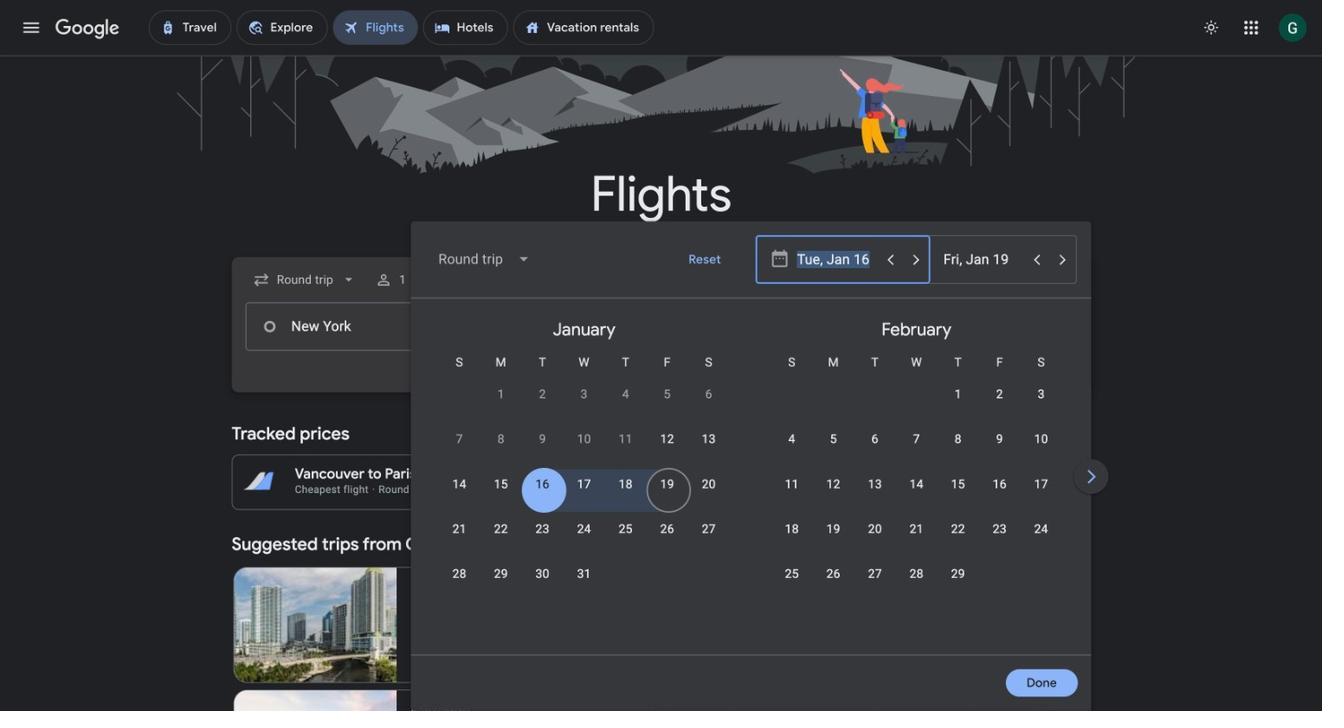 Task type: describe. For each thing, give the bounding box(es) containing it.
row up fri, feb 9 element
[[937, 371, 1062, 428]]

mon, jan 8 element
[[498, 431, 505, 448]]

mon, jan 29 element
[[494, 566, 508, 583]]

row up wed, feb 21 element
[[771, 468, 1062, 518]]

row up 'wed, feb 14' element
[[771, 423, 1062, 473]]

1 row group from the left
[[418, 306, 750, 648]]

Departure text field
[[797, 236, 877, 283]]

tue, jan 30 element
[[536, 566, 550, 583]]

sun, feb 11 element
[[785, 476, 799, 493]]

sun, jan 21 element
[[453, 521, 466, 538]]

fri, jan 19, return date. element
[[660, 476, 674, 493]]

tue, jan 2 element
[[539, 386, 546, 403]]

fri, feb 23 element
[[993, 521, 1007, 538]]

mon, feb 12 element
[[827, 476, 841, 493]]

wed, jan 10 element
[[577, 431, 591, 448]]

sun, jan 14 element
[[453, 476, 466, 493]]

477 US dollars text field
[[471, 482, 499, 496]]

tue, feb 6 element
[[872, 431, 879, 448]]

main menu image
[[21, 17, 42, 38]]

thu, jan 4 element
[[622, 386, 629, 403]]

thu, feb 8 element
[[955, 431, 962, 448]]

thu, feb 29 element
[[951, 566, 965, 583]]

thu, feb 15 element
[[951, 476, 965, 493]]

row up wed, jan 31 element
[[439, 513, 730, 563]]

more info image
[[770, 466, 787, 483]]

change appearance image
[[1191, 7, 1232, 48]]

thu, feb 22 element
[[951, 521, 965, 538]]

fri, feb 16 element
[[993, 476, 1007, 493]]

 image inside tracked prices region
[[372, 484, 375, 496]]

sat, jan 27 element
[[702, 521, 716, 538]]

mon, feb 26 element
[[827, 566, 841, 583]]

sat, jan 20 element
[[702, 476, 716, 493]]

tracked prices region
[[232, 413, 1091, 510]]

sat, jan 6 element
[[705, 386, 712, 403]]

sun, feb 25 element
[[785, 566, 799, 583]]

sun, jan 7 element
[[456, 431, 463, 448]]

row up "wed, jan 17" element
[[439, 423, 730, 473]]

fri, jan 12 element
[[660, 431, 674, 448]]

wed, jan 31 element
[[577, 566, 591, 583]]

fri, feb 9 element
[[996, 431, 1003, 448]]

row down tue, jan 23 element
[[439, 558, 605, 608]]



Task type: locate. For each thing, give the bounding box(es) containing it.
780 US dollars text field
[[1044, 466, 1076, 483]]

tue, jan 23 element
[[536, 521, 550, 538]]

sun, feb 4 element
[[789, 431, 796, 448]]

row down tue, feb 20 element
[[771, 558, 979, 608]]

row up wed, feb 28 element
[[771, 513, 1062, 563]]

thu, feb 1 element
[[955, 386, 962, 403]]

thu, jan 11 element
[[619, 431, 633, 448]]

tue, feb 13 element
[[868, 476, 882, 493]]

sat, feb 17 element
[[1034, 476, 1048, 493]]

sat, feb 10 element
[[1034, 431, 1048, 448]]

row up wed, jan 24 element
[[439, 468, 730, 518]]

tue, feb 20 element
[[868, 521, 882, 538]]

wed, jan 3 element
[[581, 386, 588, 403]]

tue, jan 16, departure date. element
[[536, 476, 550, 493]]

thu, jan 18 element
[[619, 476, 633, 493]]

mon, feb 19 element
[[827, 521, 841, 538]]

row group
[[418, 306, 750, 648], [750, 306, 1083, 648], [1083, 306, 1322, 648]]

wed, feb 21 element
[[910, 521, 924, 538]]

2 row group from the left
[[750, 306, 1083, 648]]

tue, feb 27 element
[[868, 566, 882, 583]]

thu, jan 25 element
[[619, 521, 633, 538]]

grid inside flight search field
[[418, 306, 1322, 666]]

row up the thu, jan 11 element
[[480, 371, 730, 428]]

wed, feb 28 element
[[910, 566, 924, 583]]

Return text field
[[943, 303, 1022, 350]]

mon, jan 1 element
[[498, 386, 505, 403]]

733 US dollars text field
[[1048, 482, 1076, 496]]

grid
[[418, 306, 1322, 666]]

More info text field
[[770, 466, 787, 488]]

next image
[[1071, 456, 1112, 498]]

row
[[480, 371, 730, 428], [937, 371, 1062, 428], [439, 423, 730, 473], [771, 423, 1062, 473], [439, 468, 730, 518], [771, 468, 1062, 518], [439, 513, 730, 563], [771, 513, 1062, 563], [439, 558, 605, 608], [771, 558, 979, 608]]

 image
[[372, 484, 375, 496]]

sun, feb 18 element
[[785, 521, 799, 538]]

3 row group from the left
[[1083, 306, 1322, 648]]

None text field
[[246, 303, 490, 351]]

Return text field
[[944, 236, 1023, 283]]

wed, feb 7 element
[[913, 431, 920, 448]]

mon, jan 22 element
[[494, 521, 508, 538]]

None field
[[425, 239, 545, 281], [246, 264, 364, 296], [425, 239, 545, 281], [246, 264, 364, 296]]

sun, jan 28 element
[[453, 566, 466, 583]]

wed, jan 17 element
[[577, 476, 591, 493]]

sat, feb 3 element
[[1038, 386, 1045, 403]]

Flight search field
[[218, 222, 1322, 712]]

sat, feb 24 element
[[1034, 521, 1048, 538]]

mon, feb 5 element
[[830, 431, 837, 448]]

fri, jan 5 element
[[664, 386, 671, 403]]

fri, feb 2 element
[[996, 386, 1003, 403]]

fri, jan 26 element
[[660, 521, 674, 538]]

spirit image
[[411, 619, 425, 632]]

mon, jan 15 element
[[494, 476, 508, 493]]

none text field inside flight search field
[[246, 303, 490, 351]]

wed, feb 14 element
[[910, 476, 924, 493]]

sat, jan 13 element
[[702, 431, 716, 448]]

tue, jan 9 element
[[539, 431, 546, 448]]

suggested trips from charlotte region
[[232, 524, 1091, 712]]

wed, jan 24 element
[[577, 521, 591, 538]]

604 US dollars text field
[[465, 466, 499, 483]]



Task type: vqa. For each thing, say whether or not it's contained in the screenshot.
ave within the button
no



